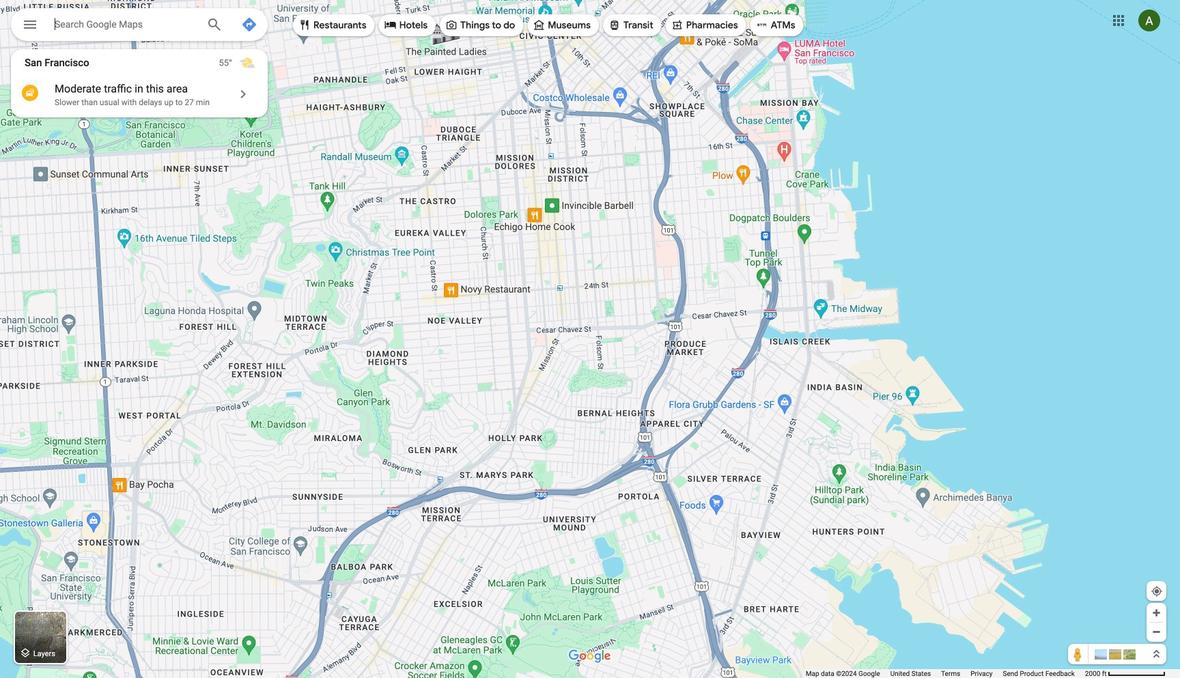 Task type: locate. For each thing, give the bounding box(es) containing it.
Search Google Maps field
[[11, 8, 268, 45]]

google account: augustus odena  
(augustus@adept.ai) image
[[1139, 10, 1161, 32]]

partly cloudy image
[[239, 55, 256, 71]]

show street view coverage image
[[1069, 644, 1089, 665]]

google maps element
[[0, 0, 1181, 679]]

None search field
[[11, 8, 268, 45]]

san francisco weather group
[[219, 49, 268, 77]]

None field
[[55, 16, 195, 32]]

none search field inside google maps element
[[11, 8, 268, 45]]

show your location image
[[1152, 586, 1164, 598]]



Task type: vqa. For each thing, say whether or not it's contained in the screenshot.
Partly cloudy icon
yes



Task type: describe. For each thing, give the bounding box(es) containing it.
zoom out image
[[1152, 627, 1163, 638]]

san francisco region
[[11, 49, 268, 118]]

none field inside search google maps field
[[55, 16, 195, 32]]

zoom in image
[[1152, 608, 1163, 619]]



